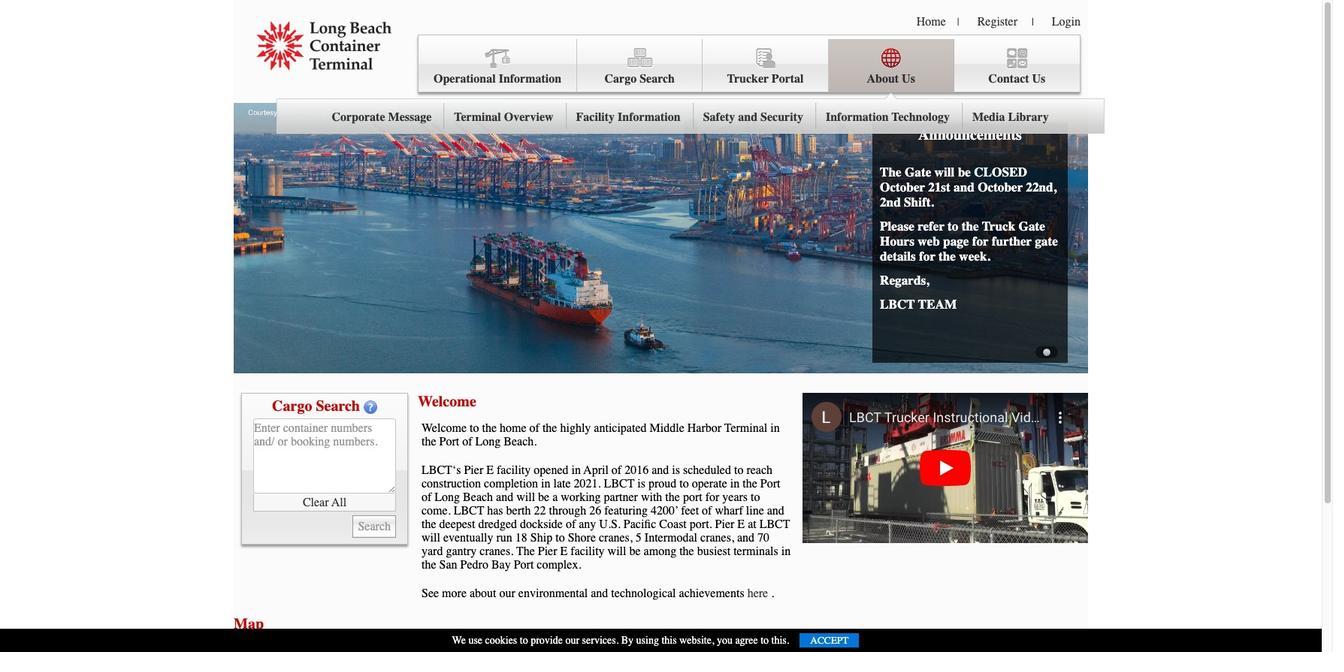 Task type: vqa. For each thing, say whether or not it's contained in the screenshot.
bottom HOLDS
no



Task type: describe. For each thing, give the bounding box(es) containing it.
the left the truck
[[962, 219, 979, 234]]

here
[[748, 587, 768, 601]]

lbct up 'featuring'
[[604, 477, 635, 491]]

message
[[388, 110, 432, 124]]

for inside lbct's pier e facility opened in april of 2016 and is scheduled to reach construction completion in late 2021.  lbct is proud to operate in the port of long beach and will be a working partner with the port for years to come.  lbct has berth 22 through 26 featuring 4200' feet of wharf line and the deepest dredged dockside of any u.s. pacific coast port. pier e at lbct will eventually run 18 ship to shore cranes, 5 intermodal cranes, and 70 yard gantry cranes. the pier e facility will be among the busiest terminals in the san pedro bay port complex.
[[706, 491, 720, 504]]

the left week.
[[939, 249, 956, 264]]

1 horizontal spatial be
[[630, 545, 641, 559]]

1 vertical spatial cargo search
[[272, 398, 360, 415]]

2 horizontal spatial for
[[973, 234, 989, 249]]

in right operate
[[731, 477, 740, 491]]

late
[[554, 477, 571, 491]]

lbct right at
[[760, 518, 790, 532]]

using
[[636, 635, 659, 647]]

completion
[[484, 477, 538, 491]]

0 horizontal spatial is
[[638, 477, 646, 491]]

about us
[[867, 72, 916, 86]]

regards,​
[[880, 273, 930, 288]]

terminals
[[734, 545, 779, 559]]

information technology link
[[815, 99, 962, 134]]

be inside the gate will be closed october 21st and october 22nd, 2nd shift.
[[958, 165, 971, 180]]

shore
[[568, 532, 596, 545]]

you
[[717, 635, 733, 647]]

agree
[[736, 635, 758, 647]]

in right the 70
[[782, 545, 791, 559]]

26
[[590, 504, 602, 518]]

1 | from the left
[[958, 16, 960, 29]]

details
[[880, 249, 916, 264]]

deepest
[[439, 518, 476, 532]]

to left provide
[[520, 635, 528, 647]]

berth
[[506, 504, 531, 518]]

services.
[[582, 635, 619, 647]]

corporate
[[332, 110, 385, 124]]

lbct's pier e facility opened in april of 2016 and is scheduled to reach construction completion in late 2021.  lbct is proud to operate in the port of long beach and will be a working partner with the port for years to come.  lbct has berth 22 through 26 featuring 4200' feet of wharf line and the deepest dredged dockside of any u.s. pacific coast port. pier e at lbct will eventually run 18 ship to shore cranes, 5 intermodal cranes, and 70 yard gantry cranes. the pier e facility will be among the busiest terminals in the san pedro bay port complex.
[[422, 464, 791, 572]]

information for facility information
[[618, 110, 681, 124]]

about us link
[[829, 39, 955, 92]]

harbor
[[688, 422, 722, 435]]

featuring
[[605, 504, 648, 518]]

through
[[549, 504, 587, 518]]

portal
[[772, 72, 804, 86]]

beach.
[[504, 435, 537, 449]]

cargo search link
[[578, 39, 703, 92]]

will down come.
[[422, 532, 440, 545]]

this
[[662, 635, 677, 647]]

22
[[534, 504, 546, 518]]

and right safety
[[739, 110, 758, 124]]

hours
[[880, 234, 915, 249]]

lbct down regards,​
[[880, 297, 916, 312]]

provide
[[531, 635, 563, 647]]

the up lbct's on the left
[[422, 435, 436, 449]]

pedro
[[461, 559, 489, 572]]

operational information
[[434, 72, 562, 86]]

reach
[[747, 464, 773, 477]]

register link
[[978, 15, 1018, 29]]

1 vertical spatial be
[[538, 491, 550, 504]]

technology
[[892, 110, 950, 124]]

ship
[[531, 532, 553, 545]]

2 horizontal spatial port
[[761, 477, 781, 491]]

of left 2016
[[612, 464, 622, 477]]

1 vertical spatial facility
[[571, 545, 605, 559]]

and right 2016
[[652, 464, 669, 477]]

busiest
[[697, 545, 731, 559]]

.
[[772, 587, 775, 601]]

2 | from the left
[[1032, 16, 1034, 29]]

gate inside please refer to the truck gate hours web page for further gate details for the week.
[[1019, 219, 1046, 234]]

truck
[[982, 219, 1016, 234]]

the up yard
[[422, 518, 436, 532]]

contact us link
[[955, 39, 1080, 92]]

has
[[487, 504, 503, 518]]

in inside "welcome to the home of the highly anticipated middle harbor terminal in the port of long beach."
[[771, 422, 780, 435]]

terminal overview
[[454, 110, 554, 124]]

0 vertical spatial facility
[[497, 464, 531, 477]]

among
[[644, 545, 677, 559]]

san
[[439, 559, 458, 572]]

yard
[[422, 545, 443, 559]]

about
[[470, 587, 497, 601]]

run
[[497, 532, 513, 545]]

0 horizontal spatial our
[[500, 587, 516, 601]]

2016
[[625, 464, 649, 477]]

middle
[[650, 422, 685, 435]]

opened
[[534, 464, 569, 477]]

and left the 70
[[737, 532, 755, 545]]

website,
[[680, 635, 715, 647]]

of right home
[[530, 422, 540, 435]]

partner
[[604, 491, 638, 504]]

2 vertical spatial pier
[[538, 545, 558, 559]]

and right line
[[767, 504, 785, 518]]

safety and security
[[703, 110, 804, 124]]

cranes.
[[480, 545, 514, 559]]

complex.
[[537, 559, 581, 572]]

2nd
[[880, 195, 901, 210]]

welcome for welcome
[[418, 393, 476, 411]]

to right proud
[[680, 477, 689, 491]]

the left home
[[482, 422, 497, 435]]

further
[[992, 234, 1032, 249]]

lbct's
[[422, 464, 461, 477]]

the up line
[[743, 477, 758, 491]]

of right feet
[[702, 504, 712, 518]]

announcements
[[919, 126, 1022, 144]]

scheduled
[[683, 464, 731, 477]]

more
[[442, 587, 467, 601]]

terminal overview link
[[443, 99, 565, 134]]

cookies
[[485, 635, 517, 647]]

to right "ship" at the left bottom of the page
[[556, 532, 565, 545]]

5
[[636, 532, 642, 545]]

70
[[758, 532, 770, 545]]

environmental
[[519, 587, 588, 601]]

home link
[[917, 15, 946, 29]]

clear
[[303, 496, 329, 509]]

terminal inside 'link'
[[454, 110, 501, 124]]

operational
[[434, 72, 496, 86]]

eventually
[[444, 532, 494, 545]]

2 cranes, from the left
[[701, 532, 734, 545]]

home
[[500, 422, 527, 435]]

accept button
[[800, 634, 860, 648]]

with
[[641, 491, 663, 504]]

by
[[622, 635, 634, 647]]

team
[[918, 297, 957, 312]]

welcome for welcome to the home of the highly anticipated middle harbor terminal in the port of long beach.
[[422, 422, 467, 435]]

highly
[[560, 422, 591, 435]]



Task type: locate. For each thing, give the bounding box(es) containing it.
welcome inside "welcome to the home of the highly anticipated middle harbor terminal in the port of long beach."
[[422, 422, 467, 435]]

e left at
[[738, 518, 745, 532]]

long left the beach.
[[476, 435, 501, 449]]

see
[[422, 587, 439, 601]]

facility
[[497, 464, 531, 477], [571, 545, 605, 559]]

information up overview
[[499, 72, 562, 86]]

0 horizontal spatial gate
[[905, 165, 932, 180]]

the right among
[[680, 545, 694, 559]]

| right home
[[958, 16, 960, 29]]

information technology
[[826, 110, 950, 124]]

menu item containing about us
[[276, 39, 1105, 134]]

0 vertical spatial cargo
[[605, 72, 637, 86]]

1 horizontal spatial port
[[514, 559, 534, 572]]

0 vertical spatial be
[[958, 165, 971, 180]]

cranes, down wharf at the right bottom of the page
[[701, 532, 734, 545]]

0 vertical spatial port
[[439, 435, 460, 449]]

pier right "port."
[[715, 518, 735, 532]]

lbct left has
[[454, 504, 484, 518]]

coast
[[660, 518, 687, 532]]

long inside "welcome to the home of the highly anticipated middle harbor terminal in the port of long beach."
[[476, 435, 501, 449]]

the up 2nd
[[880, 165, 902, 180]]

0 vertical spatial e
[[487, 464, 494, 477]]

1 vertical spatial e
[[738, 518, 745, 532]]

0 horizontal spatial cranes,
[[599, 532, 633, 545]]

wharf
[[715, 504, 743, 518]]

0 vertical spatial the
[[880, 165, 902, 180]]

2 horizontal spatial pier
[[715, 518, 735, 532]]

for right port
[[706, 491, 720, 504]]

port.
[[690, 518, 712, 532]]

facility down any
[[571, 545, 605, 559]]

1 vertical spatial port
[[761, 477, 781, 491]]

2021.
[[574, 477, 601, 491]]

search up facility information link
[[640, 72, 675, 86]]

0 horizontal spatial e
[[487, 464, 494, 477]]

register
[[978, 15, 1018, 29]]

0 horizontal spatial cargo search
[[272, 398, 360, 415]]

line
[[746, 504, 764, 518]]

2 horizontal spatial e
[[738, 518, 745, 532]]

is left proud
[[638, 477, 646, 491]]

0 vertical spatial long
[[476, 435, 501, 449]]

trucker portal
[[727, 72, 804, 86]]

gantry
[[446, 545, 477, 559]]

anticipated
[[594, 422, 647, 435]]

the gate will be closed october 21st and october 22nd, 2nd shift.
[[880, 165, 1057, 210]]

0 horizontal spatial us
[[902, 72, 916, 86]]

menu bar
[[276, 35, 1105, 134]]

1 horizontal spatial long
[[476, 435, 501, 449]]

use
[[469, 635, 483, 647]]

cargo search
[[605, 72, 675, 86], [272, 398, 360, 415]]

1 horizontal spatial cargo search
[[605, 72, 675, 86]]

years
[[723, 491, 748, 504]]

1 horizontal spatial pier
[[538, 545, 558, 559]]

the inside the gate will be closed october 21st and october 22nd, 2nd shift.
[[880, 165, 902, 180]]

0 horizontal spatial the
[[517, 545, 535, 559]]

menu item
[[276, 39, 1105, 134]]

us
[[902, 72, 916, 86], [1033, 72, 1046, 86]]

media library
[[973, 110, 1049, 124]]

please
[[880, 219, 915, 234]]

the right run
[[517, 545, 535, 559]]

will left a
[[517, 491, 535, 504]]

0 horizontal spatial |
[[958, 16, 960, 29]]

in left late
[[541, 477, 551, 491]]

dockside
[[520, 518, 563, 532]]

our right provide
[[566, 635, 580, 647]]

port up line
[[761, 477, 781, 491]]

0 horizontal spatial cargo
[[272, 398, 312, 415]]

to inside "welcome to the home of the highly anticipated middle harbor terminal in the port of long beach."
[[470, 422, 479, 435]]

here link
[[748, 587, 768, 601]]

corporate message
[[332, 110, 432, 124]]

be left among
[[630, 545, 641, 559]]

will down "announcements"
[[935, 165, 955, 180]]

1 horizontal spatial search
[[640, 72, 675, 86]]

the inside lbct's pier e facility opened in april of 2016 and is scheduled to reach construction completion in late 2021.  lbct is proud to operate in the port of long beach and will be a working partner with the port for years to come.  lbct has berth 22 through 26 featuring 4200' feet of wharf line and the deepest dredged dockside of any u.s. pacific coast port. pier e at lbct will eventually run 18 ship to shore cranes, 5 intermodal cranes, and 70 yard gantry cranes. the pier e facility will be among the busiest terminals in the san pedro bay port complex.
[[517, 545, 535, 559]]

and left 'technological'
[[591, 587, 609, 601]]

lbct team
[[880, 297, 957, 312]]

gate right the truck
[[1019, 219, 1046, 234]]

search
[[640, 72, 675, 86], [316, 398, 360, 415]]

be left closed
[[958, 165, 971, 180]]

0 horizontal spatial search
[[316, 398, 360, 415]]

of up construction
[[463, 435, 473, 449]]

0 vertical spatial welcome
[[418, 393, 476, 411]]

1 vertical spatial terminal
[[725, 422, 768, 435]]

Enter container numbers and/ or booking numbers. text field
[[253, 419, 396, 494]]

the left highly
[[543, 422, 557, 435]]

our
[[500, 587, 516, 601], [566, 635, 580, 647]]

for right "page"
[[973, 234, 989, 249]]

4200'
[[651, 504, 679, 518]]

see more about our environmental and technological achievements here .
[[422, 587, 775, 601]]

2 october from the left
[[978, 180, 1023, 195]]

gate up shift. on the right of the page
[[905, 165, 932, 180]]

achievements
[[679, 587, 745, 601]]

is left scheduled
[[672, 464, 680, 477]]

|
[[958, 16, 960, 29], [1032, 16, 1034, 29]]

dredged
[[479, 518, 517, 532]]

facility information link
[[565, 99, 692, 134]]

2 us from the left
[[1033, 72, 1046, 86]]

overview
[[504, 110, 554, 124]]

contact us
[[989, 72, 1046, 86]]

clear all button
[[253, 494, 396, 512]]

port right bay on the left bottom of page
[[514, 559, 534, 572]]

long down lbct's on the left
[[435, 491, 460, 504]]

library
[[1009, 110, 1049, 124]]

refer
[[918, 219, 945, 234]]

1 horizontal spatial information
[[618, 110, 681, 124]]

pacific
[[624, 518, 657, 532]]

corporate message link
[[321, 99, 443, 134]]

of
[[530, 422, 540, 435], [463, 435, 473, 449], [612, 464, 622, 477], [422, 491, 432, 504], [702, 504, 712, 518], [566, 518, 576, 532]]

facility
[[576, 110, 615, 124]]

login link
[[1052, 15, 1081, 29]]

1 vertical spatial cargo
[[272, 398, 312, 415]]

0 horizontal spatial port
[[439, 435, 460, 449]]

information
[[499, 72, 562, 86], [618, 110, 681, 124], [826, 110, 889, 124]]

will left 5
[[608, 545, 627, 559]]

april
[[584, 464, 609, 477]]

media
[[973, 110, 1006, 124]]

0 vertical spatial cargo search
[[605, 72, 675, 86]]

lbct
[[880, 297, 916, 312], [604, 477, 635, 491], [454, 504, 484, 518], [760, 518, 790, 532]]

welcome to the home of the highly anticipated middle harbor terminal in the port of long beach.
[[422, 422, 780, 449]]

e up beach at the bottom left
[[487, 464, 494, 477]]

all
[[332, 496, 347, 509]]

terminal down operational
[[454, 110, 501, 124]]

menu bar containing operational information
[[276, 35, 1105, 134]]

1 vertical spatial the
[[517, 545, 535, 559]]

1 horizontal spatial cranes,
[[701, 532, 734, 545]]

accept
[[811, 635, 849, 647]]

0 vertical spatial terminal
[[454, 110, 501, 124]]

1 vertical spatial gate
[[1019, 219, 1046, 234]]

search up enter container numbers and/ or booking numbers. text field
[[316, 398, 360, 415]]

welcome
[[418, 393, 476, 411], [422, 422, 467, 435]]

port
[[683, 491, 703, 504]]

map
[[234, 616, 264, 633]]

0 horizontal spatial terminal
[[454, 110, 501, 124]]

1 horizontal spatial facility
[[571, 545, 605, 559]]

1 horizontal spatial gate
[[1019, 219, 1046, 234]]

cargo up enter container numbers and/ or booking numbers. text field
[[272, 398, 312, 415]]

be left a
[[538, 491, 550, 504]]

1 horizontal spatial terminal
[[725, 422, 768, 435]]

port inside "welcome to the home of the highly anticipated middle harbor terminal in the port of long beach."
[[439, 435, 460, 449]]

1 horizontal spatial october
[[978, 180, 1023, 195]]

1 october from the left
[[880, 180, 926, 195]]

to right refer
[[948, 219, 959, 234]]

pier down 'dockside'
[[538, 545, 558, 559]]

we use cookies to provide our services. by using this website, you agree to this.
[[452, 635, 790, 647]]

2 vertical spatial be
[[630, 545, 641, 559]]

to left reach
[[734, 464, 744, 477]]

0 horizontal spatial information
[[499, 72, 562, 86]]

e left shore
[[561, 545, 568, 559]]

None submit
[[353, 516, 396, 538]]

21st and
[[929, 180, 975, 195]]

at
[[748, 518, 757, 532]]

1 vertical spatial pier
[[715, 518, 735, 532]]

the left san
[[422, 559, 436, 572]]

to left home
[[470, 422, 479, 435]]

our right about
[[500, 587, 516, 601]]

cargo up facility information link
[[605, 72, 637, 86]]

and right beach at the bottom left
[[496, 491, 514, 504]]

2 vertical spatial e
[[561, 545, 568, 559]]

of left any
[[566, 518, 576, 532]]

terminal right harbor
[[725, 422, 768, 435]]

media library link
[[962, 99, 1061, 134]]

0 horizontal spatial long
[[435, 491, 460, 504]]

1 vertical spatial welcome
[[422, 422, 467, 435]]

1 cranes, from the left
[[599, 532, 633, 545]]

2 vertical spatial port
[[514, 559, 534, 572]]

1 horizontal spatial e
[[561, 545, 568, 559]]

october up please
[[880, 180, 926, 195]]

0 vertical spatial gate
[[905, 165, 932, 180]]

facility down the beach.
[[497, 464, 531, 477]]

1 horizontal spatial is
[[672, 464, 680, 477]]

1 horizontal spatial |
[[1032, 16, 1034, 29]]

u.s.
[[599, 518, 621, 532]]

to left this.
[[761, 635, 769, 647]]

2 horizontal spatial information
[[826, 110, 889, 124]]

of down lbct's on the left
[[422, 491, 432, 504]]

information down cargo search link
[[618, 110, 681, 124]]

shift.
[[904, 195, 934, 210]]

the
[[880, 165, 902, 180], [517, 545, 535, 559]]

information down about
[[826, 110, 889, 124]]

1 horizontal spatial our
[[566, 635, 580, 647]]

safety
[[703, 110, 736, 124]]

cranes, left 5
[[599, 532, 633, 545]]

will inside the gate will be closed october 21st and october 22nd, 2nd shift.
[[935, 165, 955, 180]]

us for contact us
[[1033, 72, 1046, 86]]

in up reach
[[771, 422, 780, 435]]

1 horizontal spatial the
[[880, 165, 902, 180]]

0 horizontal spatial pier
[[464, 464, 484, 477]]

cargo search up enter container numbers and/ or booking numbers. text field
[[272, 398, 360, 415]]

trucker portal link
[[703, 39, 829, 92]]

the left port
[[666, 491, 680, 504]]

web
[[918, 234, 940, 249]]

week.
[[960, 249, 991, 264]]

0 horizontal spatial october
[[880, 180, 926, 195]]

information for operational information
[[499, 72, 562, 86]]

pier up beach at the bottom left
[[464, 464, 484, 477]]

come.
[[422, 504, 451, 518]]

long inside lbct's pier e facility opened in april of 2016 and is scheduled to reach construction completion in late 2021.  lbct is proud to operate in the port of long beach and will be a working partner with the port for years to come.  lbct has berth 22 through 26 featuring 4200' feet of wharf line and the deepest dredged dockside of any u.s. pacific coast port. pier e at lbct will eventually run 18 ship to shore cranes, 5 intermodal cranes, and 70 yard gantry cranes. the pier e facility will be among the busiest terminals in the san pedro bay port complex.
[[435, 491, 460, 504]]

2 horizontal spatial be
[[958, 165, 971, 180]]

to inside please refer to the truck gate hours web page for further gate details for the week.
[[948, 219, 959, 234]]

1 us from the left
[[902, 72, 916, 86]]

1 horizontal spatial us
[[1033, 72, 1046, 86]]

e
[[487, 464, 494, 477], [738, 518, 745, 532], [561, 545, 568, 559]]

to right years
[[751, 491, 761, 504]]

a
[[553, 491, 558, 504]]

1 vertical spatial long
[[435, 491, 460, 504]]

gate inside the gate will be closed october 21st and october 22nd, 2nd shift.
[[905, 165, 932, 180]]

1 vertical spatial search
[[316, 398, 360, 415]]

cargo search up facility information link
[[605, 72, 675, 86]]

port up lbct's on the left
[[439, 435, 460, 449]]

terminal inside "welcome to the home of the highly anticipated middle harbor terminal in the port of long beach."
[[725, 422, 768, 435]]

1 horizontal spatial cargo
[[605, 72, 637, 86]]

0 horizontal spatial for
[[706, 491, 720, 504]]

us for about us
[[902, 72, 916, 86]]

gate
[[905, 165, 932, 180], [1019, 219, 1046, 234]]

0 vertical spatial pier
[[464, 464, 484, 477]]

facility information
[[576, 110, 681, 124]]

clear all
[[303, 496, 347, 509]]

us right about
[[902, 72, 916, 86]]

0 horizontal spatial be
[[538, 491, 550, 504]]

page
[[944, 234, 969, 249]]

security
[[761, 110, 804, 124]]

october up the truck
[[978, 180, 1023, 195]]

us right contact on the top
[[1033, 72, 1046, 86]]

any
[[579, 518, 596, 532]]

1 horizontal spatial for
[[920, 249, 936, 264]]

proud
[[649, 477, 677, 491]]

| left login
[[1032, 16, 1034, 29]]

in right late
[[572, 464, 581, 477]]

0 vertical spatial search
[[640, 72, 675, 86]]

0 horizontal spatial facility
[[497, 464, 531, 477]]

construction
[[422, 477, 481, 491]]

for right the 'details'
[[920, 249, 936, 264]]

1 vertical spatial our
[[566, 635, 580, 647]]

0 vertical spatial our
[[500, 587, 516, 601]]



